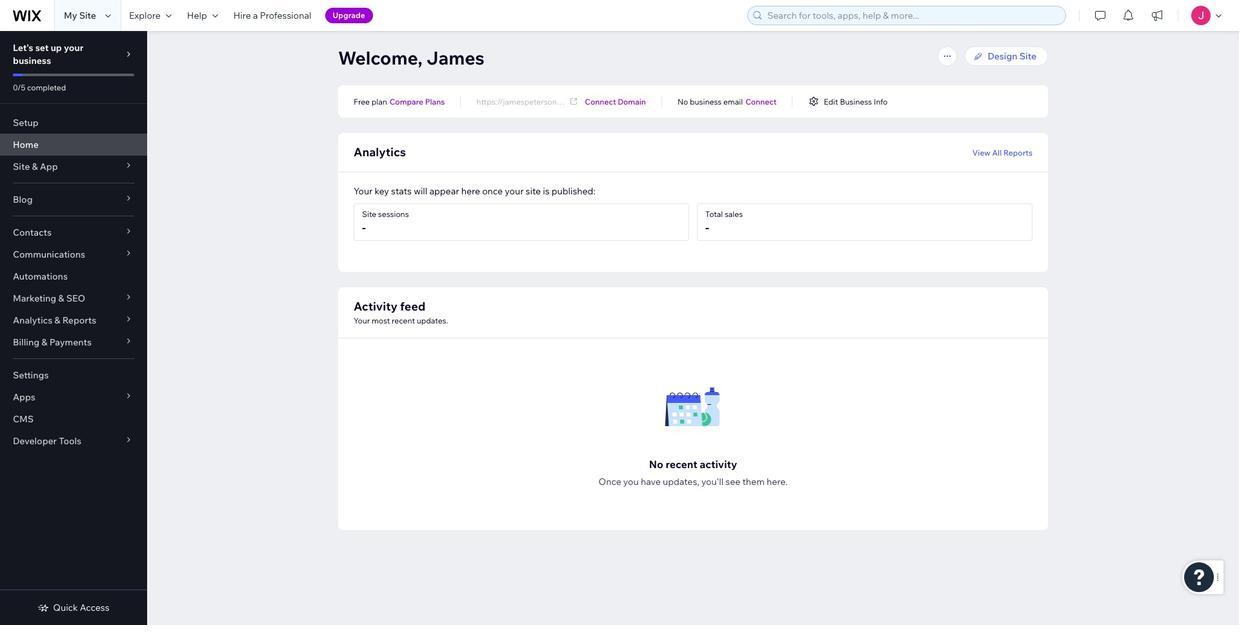 Task type: describe. For each thing, give the bounding box(es) containing it.
analytics & reports button
[[0, 309, 147, 331]]

billing & payments
[[13, 336, 92, 348]]

plans
[[425, 97, 445, 106]]

your inside let's set up your business
[[64, 42, 83, 54]]

analytics for analytics
[[354, 145, 406, 160]]

design site link
[[965, 46, 1049, 66]]

blog button
[[0, 189, 147, 211]]

my site
[[64, 10, 96, 21]]

updates.
[[417, 316, 448, 325]]

edit
[[824, 97, 839, 106]]

all
[[993, 148, 1003, 157]]

quick access button
[[38, 602, 110, 614]]

have
[[641, 476, 661, 488]]

0/5 completed
[[13, 83, 66, 92]]

view all reports
[[973, 148, 1033, 157]]

most
[[372, 316, 390, 325]]

let's set up your business
[[13, 42, 83, 67]]

view
[[973, 148, 991, 157]]

hire a professional link
[[226, 0, 319, 31]]

site right my
[[79, 10, 96, 21]]

total sales -
[[706, 209, 743, 235]]

help
[[187, 10, 207, 21]]

blog
[[13, 194, 33, 205]]

no business email connect
[[678, 97, 777, 106]]

is
[[543, 185, 550, 197]]

setup
[[13, 117, 39, 129]]

1 connect from the left
[[585, 97, 616, 106]]

connect domain link
[[585, 96, 646, 107]]

connect link
[[746, 96, 777, 107]]

- for total sales -
[[706, 220, 710, 235]]

business
[[840, 97, 873, 106]]

home
[[13, 139, 39, 150]]

completed
[[27, 83, 66, 92]]

communications
[[13, 249, 85, 260]]

upgrade
[[333, 10, 365, 20]]

up
[[51, 42, 62, 54]]

access
[[80, 602, 110, 614]]

upgrade button
[[325, 8, 373, 23]]

https://jamespeterson1902.wixsite.com/my-site
[[477, 97, 648, 106]]

reports for analytics & reports
[[62, 315, 96, 326]]

1 your from the top
[[354, 185, 373, 197]]

connect domain
[[585, 97, 646, 106]]

marketing & seo button
[[0, 287, 147, 309]]

business inside let's set up your business
[[13, 55, 51, 67]]

free plan compare plans
[[354, 97, 445, 106]]

contacts button
[[0, 222, 147, 243]]

apps
[[13, 391, 35, 403]]

quick access
[[53, 602, 110, 614]]

https://jamespeterson1902.wixsite.com/my-
[[477, 97, 635, 106]]

cms link
[[0, 408, 147, 430]]

settings
[[13, 369, 49, 381]]

0/5
[[13, 83, 25, 92]]

hire
[[234, 10, 251, 21]]

quick
[[53, 602, 78, 614]]

tools
[[59, 435, 81, 447]]

automations link
[[0, 265, 147, 287]]

updates,
[[663, 476, 700, 488]]

settings link
[[0, 364, 147, 386]]

marketing
[[13, 293, 56, 304]]

& for billing
[[42, 336, 47, 348]]

your inside activity feed your most recent updates.
[[354, 316, 370, 325]]

automations
[[13, 271, 68, 282]]

you'll
[[702, 476, 724, 488]]

payments
[[49, 336, 92, 348]]

sidebar element
[[0, 31, 147, 625]]

see
[[726, 476, 741, 488]]

1 vertical spatial site
[[526, 185, 541, 197]]

billing
[[13, 336, 39, 348]]

& for site
[[32, 161, 38, 172]]

edit business info
[[824, 97, 888, 106]]

your key stats will appear here once your site is published:
[[354, 185, 596, 197]]

no for business
[[678, 97, 689, 106]]

sessions
[[378, 209, 409, 219]]

site inside dropdown button
[[13, 161, 30, 172]]

set
[[35, 42, 49, 54]]

here.
[[767, 476, 788, 488]]

let's
[[13, 42, 33, 54]]

recent inside activity feed your most recent updates.
[[392, 316, 415, 325]]

site & app button
[[0, 156, 147, 178]]



Task type: vqa. For each thing, say whether or not it's contained in the screenshot.
top Join
no



Task type: locate. For each thing, give the bounding box(es) containing it.
Search for tools, apps, help & more... field
[[764, 6, 1062, 25]]

1 vertical spatial business
[[690, 97, 722, 106]]

0 vertical spatial no
[[678, 97, 689, 106]]

1 horizontal spatial -
[[706, 220, 710, 235]]

connect right email
[[746, 97, 777, 106]]

sales
[[725, 209, 743, 219]]

2 connect from the left
[[746, 97, 777, 106]]

help button
[[179, 0, 226, 31]]

connect left domain
[[585, 97, 616, 106]]

& for marketing
[[58, 293, 64, 304]]

1 horizontal spatial your
[[505, 185, 524, 197]]

& inside 'popup button'
[[42, 336, 47, 348]]

seo
[[66, 293, 85, 304]]

1 vertical spatial recent
[[666, 458, 698, 471]]

0 horizontal spatial connect
[[585, 97, 616, 106]]

edit business info button
[[809, 96, 888, 107]]

1 - from the left
[[362, 220, 366, 235]]

once
[[599, 476, 622, 488]]

contacts
[[13, 227, 52, 238]]

0 vertical spatial recent
[[392, 316, 415, 325]]

view all reports button
[[973, 147, 1033, 158]]

0 horizontal spatial -
[[362, 220, 366, 235]]

info
[[874, 97, 888, 106]]

site
[[79, 10, 96, 21], [1020, 50, 1037, 62], [13, 161, 30, 172], [362, 209, 377, 219]]

- inside total sales -
[[706, 220, 710, 235]]

analytics for analytics & reports
[[13, 315, 52, 326]]

welcome, james
[[338, 46, 485, 69]]

1 vertical spatial reports
[[62, 315, 96, 326]]

0 horizontal spatial your
[[64, 42, 83, 54]]

0 vertical spatial your
[[64, 42, 83, 54]]

1 horizontal spatial site
[[635, 97, 648, 106]]

2 - from the left
[[706, 220, 710, 235]]

reports for view all reports
[[1004, 148, 1033, 157]]

home link
[[0, 134, 147, 156]]

0 vertical spatial business
[[13, 55, 51, 67]]

email
[[724, 97, 743, 106]]

analytics down marketing
[[13, 315, 52, 326]]

0 horizontal spatial reports
[[62, 315, 96, 326]]

your right once
[[505, 185, 524, 197]]

your left key
[[354, 185, 373, 197]]

no left email
[[678, 97, 689, 106]]

recent inside no recent activity once you have updates, you'll see them here.
[[666, 458, 698, 471]]

total
[[706, 209, 723, 219]]

activity
[[354, 299, 398, 314]]

no recent activity once you have updates, you'll see them here.
[[599, 458, 788, 488]]

1 vertical spatial analytics
[[13, 315, 52, 326]]

analytics & reports
[[13, 315, 96, 326]]

your
[[64, 42, 83, 54], [505, 185, 524, 197]]

recent up the updates,
[[666, 458, 698, 471]]

apps button
[[0, 386, 147, 408]]

0 vertical spatial reports
[[1004, 148, 1033, 157]]

you
[[624, 476, 639, 488]]

activity feed your most recent updates.
[[354, 299, 448, 325]]

reports inside dropdown button
[[62, 315, 96, 326]]

0 vertical spatial analytics
[[354, 145, 406, 160]]

& right billing
[[42, 336, 47, 348]]

& left 'seo'
[[58, 293, 64, 304]]

site down home
[[13, 161, 30, 172]]

professional
[[260, 10, 312, 21]]

0 horizontal spatial site
[[526, 185, 541, 197]]

james
[[427, 46, 485, 69]]

analytics inside dropdown button
[[13, 315, 52, 326]]

- for site sessions -
[[362, 220, 366, 235]]

design site
[[988, 50, 1037, 62]]

cms
[[13, 413, 34, 425]]

site & app
[[13, 161, 58, 172]]

developer tools
[[13, 435, 81, 447]]

& left app
[[32, 161, 38, 172]]

developer tools button
[[0, 430, 147, 452]]

analytics up key
[[354, 145, 406, 160]]

them
[[743, 476, 765, 488]]

business
[[13, 55, 51, 67], [690, 97, 722, 106]]

no for recent
[[650, 458, 664, 471]]

appear
[[430, 185, 460, 197]]

1 horizontal spatial recent
[[666, 458, 698, 471]]

key
[[375, 185, 389, 197]]

reports inside button
[[1004, 148, 1033, 157]]

here
[[462, 185, 481, 197]]

- inside "site sessions -"
[[362, 220, 366, 235]]

once
[[483, 185, 503, 197]]

0 horizontal spatial recent
[[392, 316, 415, 325]]

communications button
[[0, 243, 147, 265]]

app
[[40, 161, 58, 172]]

domain
[[618, 97, 646, 106]]

1 horizontal spatial reports
[[1004, 148, 1033, 157]]

0 horizontal spatial business
[[13, 55, 51, 67]]

& for analytics
[[54, 315, 60, 326]]

1 horizontal spatial connect
[[746, 97, 777, 106]]

recent
[[392, 316, 415, 325], [666, 458, 698, 471]]

stats
[[391, 185, 412, 197]]

hire a professional
[[234, 10, 312, 21]]

compare
[[390, 97, 424, 106]]

site right design
[[1020, 50, 1037, 62]]

no up have
[[650, 458, 664, 471]]

& up billing & payments
[[54, 315, 60, 326]]

2 your from the top
[[354, 316, 370, 325]]

your
[[354, 185, 373, 197], [354, 316, 370, 325]]

explore
[[129, 10, 161, 21]]

-
[[362, 220, 366, 235], [706, 220, 710, 235]]

site inside "site sessions -"
[[362, 209, 377, 219]]

reports down 'seo'
[[62, 315, 96, 326]]

business down the let's at the top left
[[13, 55, 51, 67]]

1 horizontal spatial analytics
[[354, 145, 406, 160]]

site sessions -
[[362, 209, 409, 235]]

connect
[[585, 97, 616, 106], [746, 97, 777, 106]]

0 horizontal spatial no
[[650, 458, 664, 471]]

recent down feed
[[392, 316, 415, 325]]

marketing & seo
[[13, 293, 85, 304]]

my
[[64, 10, 77, 21]]

published:
[[552, 185, 596, 197]]

&
[[32, 161, 38, 172], [58, 293, 64, 304], [54, 315, 60, 326], [42, 336, 47, 348]]

welcome,
[[338, 46, 423, 69]]

business left email
[[690, 97, 722, 106]]

setup link
[[0, 112, 147, 134]]

no inside no recent activity once you have updates, you'll see them here.
[[650, 458, 664, 471]]

0 horizontal spatial analytics
[[13, 315, 52, 326]]

a
[[253, 10, 258, 21]]

site left sessions
[[362, 209, 377, 219]]

site
[[635, 97, 648, 106], [526, 185, 541, 197]]

1 horizontal spatial no
[[678, 97, 689, 106]]

1 vertical spatial your
[[505, 185, 524, 197]]

reports
[[1004, 148, 1033, 157], [62, 315, 96, 326]]

1 vertical spatial no
[[650, 458, 664, 471]]

0 vertical spatial site
[[635, 97, 648, 106]]

will
[[414, 185, 428, 197]]

1 vertical spatial your
[[354, 316, 370, 325]]

feed
[[400, 299, 426, 314]]

reports right all
[[1004, 148, 1033, 157]]

your right up
[[64, 42, 83, 54]]

free
[[354, 97, 370, 106]]

plan
[[372, 97, 387, 106]]

https://jamespeterson1902.wixsite.com/my-site link
[[477, 96, 648, 109]]

0 vertical spatial your
[[354, 185, 373, 197]]

1 horizontal spatial business
[[690, 97, 722, 106]]

activity
[[700, 458, 738, 471]]

compare plans link
[[390, 96, 445, 107]]

your left most
[[354, 316, 370, 325]]



